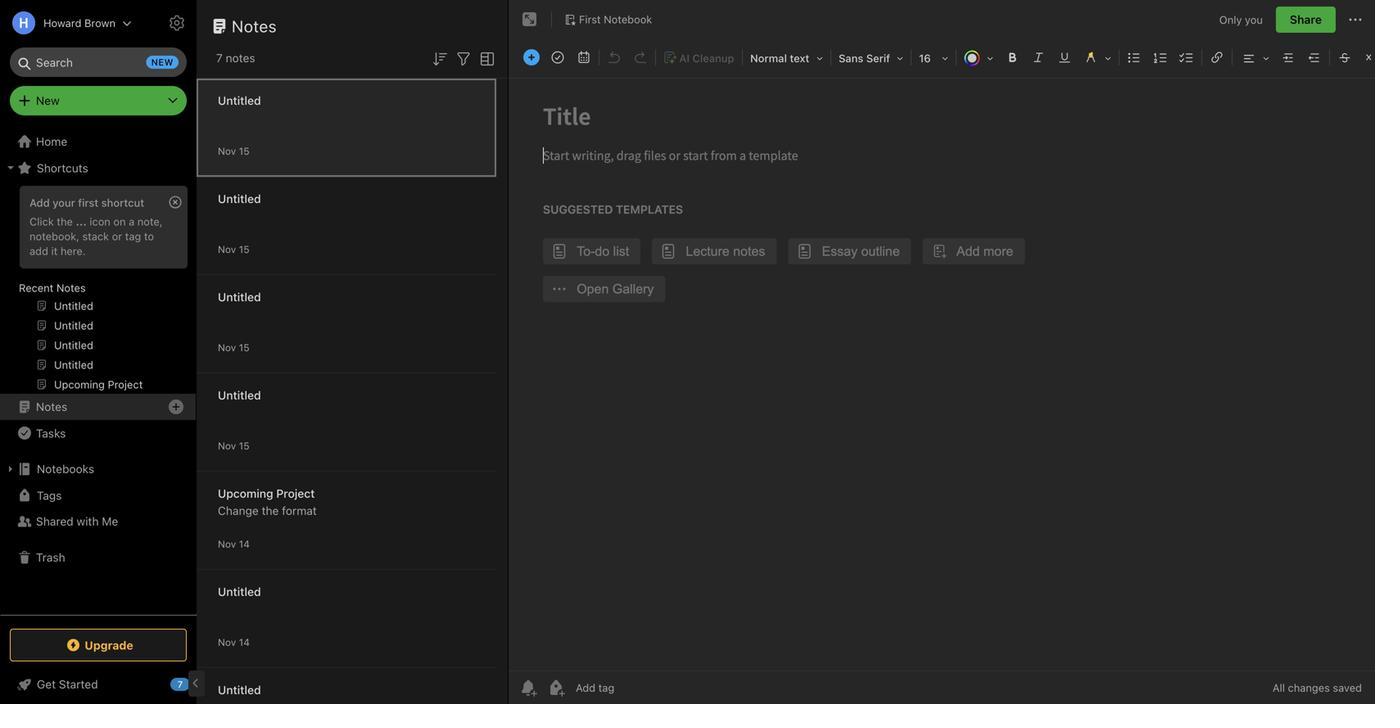 Task type: vqa. For each thing, say whether or not it's contained in the screenshot.
1st Untitled from the bottom of the page
yes



Task type: describe. For each thing, give the bounding box(es) containing it.
home link
[[0, 129, 197, 155]]

new search field
[[21, 48, 179, 77]]

2 untitled from the top
[[218, 192, 261, 206]]

notebooks link
[[0, 456, 196, 483]]

Alignment field
[[1235, 46, 1276, 70]]

group containing add your first shortcut
[[0, 181, 196, 401]]

shared
[[36, 515, 73, 528]]

tags
[[37, 489, 62, 502]]

first
[[78, 197, 98, 209]]

the inside 'upcoming project change the format'
[[262, 504, 279, 518]]

changes
[[1288, 682, 1330, 694]]

change
[[218, 504, 259, 518]]

trash link
[[0, 545, 196, 571]]

notebooks
[[37, 462, 94, 476]]

get started
[[37, 678, 98, 691]]

5 nov from the top
[[218, 539, 236, 550]]

tree containing home
[[0, 129, 197, 614]]

task image
[[546, 46, 569, 69]]

1 nov 14 from the top
[[218, 539, 250, 550]]

format
[[282, 504, 317, 518]]

2 15 from the top
[[239, 244, 250, 255]]

0 vertical spatial notes
[[232, 16, 277, 36]]

howard brown
[[43, 17, 116, 29]]

tasks
[[36, 427, 66, 440]]

Add filters field
[[454, 48, 474, 69]]

notebook,
[[29, 230, 79, 242]]

Note Editor text field
[[509, 79, 1376, 671]]

7 for 7
[[178, 680, 183, 690]]

View options field
[[474, 48, 497, 69]]

only you
[[1220, 13, 1263, 26]]

shared with me link
[[0, 509, 196, 535]]

share button
[[1276, 7, 1336, 33]]

upgrade button
[[10, 629, 187, 662]]

Search text field
[[21, 48, 175, 77]]

home
[[36, 135, 67, 148]]

bold image
[[1001, 46, 1024, 69]]

a
[[129, 215, 135, 228]]

7 for 7 notes
[[216, 51, 223, 65]]

notes inside group
[[56, 282, 86, 294]]

normal text
[[750, 52, 810, 64]]

Highlight field
[[1078, 46, 1117, 70]]

only
[[1220, 13, 1242, 26]]

here.
[[61, 245, 86, 257]]

expand note image
[[520, 10, 540, 29]]

all
[[1273, 682, 1285, 694]]

4 15 from the top
[[239, 440, 250, 452]]

3 15 from the top
[[239, 342, 250, 354]]

7 notes
[[216, 51, 255, 65]]

untitled inside button
[[218, 684, 261, 697]]

4 nov from the top
[[218, 440, 236, 452]]

first notebook button
[[559, 8, 658, 31]]

notebook
[[604, 13, 652, 25]]

2 nov 15 from the top
[[218, 244, 250, 255]]

2 14 from the top
[[239, 637, 250, 648]]

started
[[59, 678, 98, 691]]

add
[[29, 245, 48, 257]]

Add tag field
[[574, 681, 697, 695]]

icon on a note, notebook, stack or tag to add it here.
[[29, 215, 163, 257]]

recent
[[19, 282, 53, 294]]

1 15 from the top
[[239, 145, 250, 157]]

4 untitled from the top
[[218, 389, 261, 402]]

settings image
[[167, 13, 187, 33]]

tasks button
[[0, 420, 196, 447]]

add tag image
[[546, 678, 566, 698]]

stack
[[82, 230, 109, 242]]

Account field
[[0, 7, 132, 39]]

bulleted list image
[[1123, 46, 1146, 69]]

first
[[579, 13, 601, 25]]

calendar event image
[[573, 46, 596, 69]]

3 untitled from the top
[[218, 290, 261, 304]]

2 nov 14 from the top
[[218, 637, 250, 648]]

icon
[[90, 215, 110, 228]]

notes link
[[0, 394, 196, 420]]

1 14 from the top
[[239, 539, 250, 550]]

5 untitled from the top
[[218, 585, 261, 599]]

first notebook
[[579, 13, 652, 25]]

Insert field
[[519, 46, 544, 69]]



Task type: locate. For each thing, give the bounding box(es) containing it.
15
[[239, 145, 250, 157], [239, 244, 250, 255], [239, 342, 250, 354], [239, 440, 250, 452]]

or
[[112, 230, 122, 242]]

italic image
[[1027, 46, 1050, 69]]

share
[[1290, 13, 1322, 26]]

2 nov from the top
[[218, 244, 236, 255]]

1 vertical spatial notes
[[56, 282, 86, 294]]

0 vertical spatial 7
[[216, 51, 223, 65]]

notes
[[226, 51, 255, 65]]

shortcut
[[101, 197, 144, 209]]

shared with me
[[36, 515, 118, 528]]

1 untitled from the top
[[218, 94, 261, 107]]

add
[[29, 197, 50, 209]]

7 left notes
[[216, 51, 223, 65]]

sans
[[839, 52, 864, 64]]

expand notebooks image
[[4, 463, 17, 476]]

new
[[36, 94, 60, 107]]

shortcuts
[[37, 161, 88, 175]]

text
[[790, 52, 810, 64]]

upgrade
[[85, 639, 133, 652]]

click the ...
[[29, 215, 87, 228]]

me
[[102, 515, 118, 528]]

1 vertical spatial the
[[262, 504, 279, 518]]

brown
[[84, 17, 116, 29]]

normal
[[750, 52, 787, 64]]

the
[[57, 215, 73, 228], [262, 504, 279, 518]]

2 vertical spatial notes
[[36, 400, 67, 414]]

More actions field
[[1346, 7, 1366, 33]]

7 left click to collapse "icon"
[[178, 680, 183, 690]]

note,
[[137, 215, 163, 228]]

get
[[37, 678, 56, 691]]

tags button
[[0, 483, 196, 509]]

14
[[239, 539, 250, 550], [239, 637, 250, 648]]

all changes saved
[[1273, 682, 1362, 694]]

underline image
[[1054, 46, 1077, 69]]

it
[[51, 245, 58, 257]]

note window element
[[509, 0, 1376, 705]]

the left format
[[262, 504, 279, 518]]

16
[[919, 52, 931, 64]]

Heading level field
[[745, 46, 829, 70]]

click to collapse image
[[190, 674, 203, 694]]

insert link image
[[1206, 46, 1229, 69]]

Font size field
[[913, 46, 954, 70]]

Font color field
[[959, 46, 1000, 70]]

on
[[113, 215, 126, 228]]

nov 15
[[218, 145, 250, 157], [218, 244, 250, 255], [218, 342, 250, 354], [218, 440, 250, 452]]

1 horizontal spatial the
[[262, 504, 279, 518]]

3 nov 15 from the top
[[218, 342, 250, 354]]

project
[[276, 487, 315, 501]]

add your first shortcut
[[29, 197, 144, 209]]

to
[[144, 230, 154, 242]]

1 nov 15 from the top
[[218, 145, 250, 157]]

numbered list image
[[1149, 46, 1172, 69]]

group
[[0, 181, 196, 401]]

...
[[76, 215, 87, 228]]

Font family field
[[833, 46, 909, 70]]

tag
[[125, 230, 141, 242]]

add a reminder image
[[519, 678, 538, 698]]

untitled button
[[197, 669, 496, 705]]

1 vertical spatial nov 14
[[218, 637, 250, 648]]

7 inside help and learning task checklist 'field'
[[178, 680, 183, 690]]

untitled
[[218, 94, 261, 107], [218, 192, 261, 206], [218, 290, 261, 304], [218, 389, 261, 402], [218, 585, 261, 599], [218, 684, 261, 697]]

upcoming
[[218, 487, 273, 501]]

saved
[[1333, 682, 1362, 694]]

checklist image
[[1176, 46, 1199, 69]]

outdent image
[[1303, 46, 1326, 69]]

nov
[[218, 145, 236, 157], [218, 244, 236, 255], [218, 342, 236, 354], [218, 440, 236, 452], [218, 539, 236, 550], [218, 637, 236, 648]]

you
[[1245, 13, 1263, 26]]

new button
[[10, 86, 187, 116]]

Help and Learning task checklist field
[[0, 672, 197, 698]]

serif
[[867, 52, 890, 64]]

1 horizontal spatial 7
[[216, 51, 223, 65]]

0 vertical spatial nov 14
[[218, 539, 250, 550]]

new
[[151, 57, 174, 68]]

0 horizontal spatial the
[[57, 215, 73, 228]]

6 nov from the top
[[218, 637, 236, 648]]

recent notes
[[19, 282, 86, 294]]

shortcuts button
[[0, 155, 196, 181]]

click
[[29, 215, 54, 228]]

upcoming project change the format
[[218, 487, 317, 518]]

7
[[216, 51, 223, 65], [178, 680, 183, 690]]

3 nov from the top
[[218, 342, 236, 354]]

0 horizontal spatial 7
[[178, 680, 183, 690]]

indent image
[[1277, 46, 1300, 69]]

nov 14
[[218, 539, 250, 550], [218, 637, 250, 648]]

4 nov 15 from the top
[[218, 440, 250, 452]]

trash
[[36, 551, 65, 564]]

strikethrough image
[[1334, 46, 1357, 69]]

6 untitled from the top
[[218, 684, 261, 697]]

0 vertical spatial 14
[[239, 539, 250, 550]]

Sort options field
[[430, 48, 450, 69]]

1 vertical spatial 7
[[178, 680, 183, 690]]

notes up notes
[[232, 16, 277, 36]]

add filters image
[[454, 49, 474, 69]]

1 nov from the top
[[218, 145, 236, 157]]

notes right recent
[[56, 282, 86, 294]]

0 vertical spatial the
[[57, 215, 73, 228]]

howard
[[43, 17, 81, 29]]

sans serif
[[839, 52, 890, 64]]

more actions image
[[1346, 10, 1366, 29]]

notes
[[232, 16, 277, 36], [56, 282, 86, 294], [36, 400, 67, 414]]

with
[[77, 515, 99, 528]]

tree
[[0, 129, 197, 614]]

your
[[53, 197, 75, 209]]

1 vertical spatial 14
[[239, 637, 250, 648]]

the left ...
[[57, 215, 73, 228]]

notes up tasks on the bottom left of the page
[[36, 400, 67, 414]]



